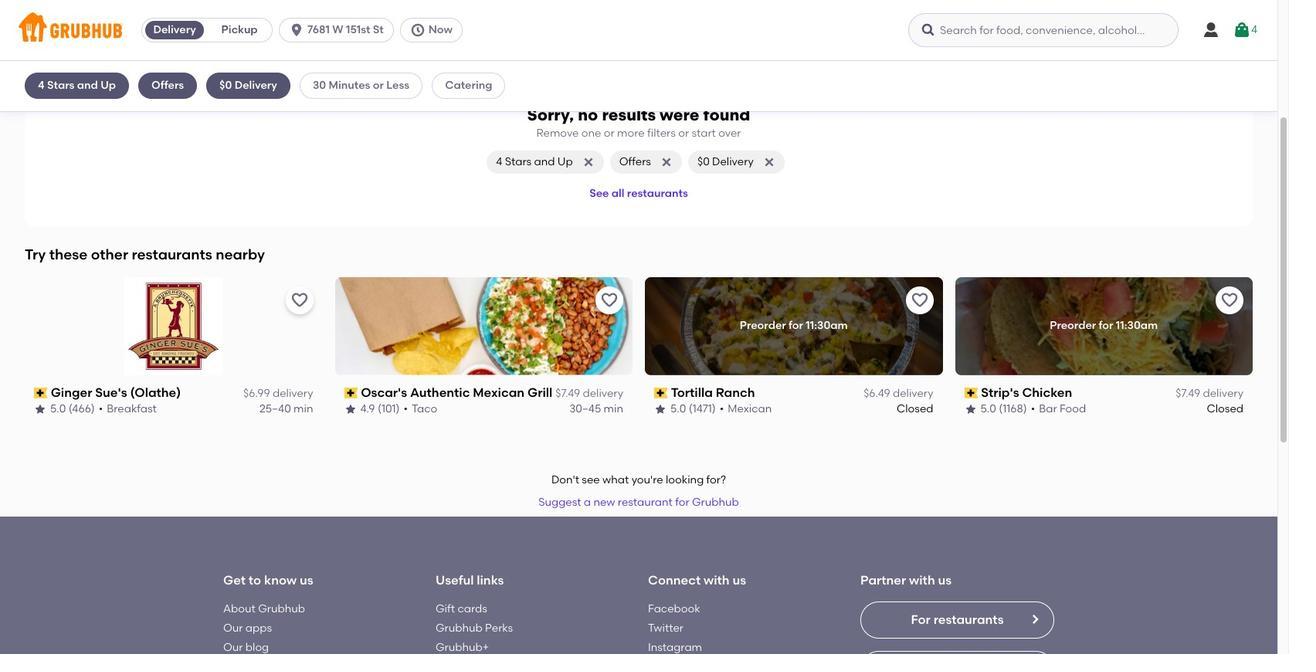 Task type: describe. For each thing, give the bounding box(es) containing it.
sorry,
[[527, 105, 574, 124]]

links
[[477, 573, 504, 588]]

partner
[[861, 573, 906, 588]]

save this restaurant button for tortilla ranch
[[906, 286, 934, 314]]

delivery inside button
[[712, 155, 754, 169]]

and inside button
[[534, 155, 555, 169]]

svg image inside "7681 w 151st st" button
[[289, 22, 304, 38]]

suggest
[[539, 496, 581, 509]]

for restaurants
[[911, 612, 1004, 627]]

sue's
[[95, 385, 127, 400]]

tortilla
[[671, 385, 713, 400]]

suggest a new restaurant for grubhub
[[539, 496, 739, 509]]

taco
[[412, 403, 437, 416]]

no
[[578, 105, 598, 124]]

• bar food
[[1031, 403, 1086, 416]]

our
[[223, 622, 243, 635]]

star icon image for strip's chicken
[[964, 403, 977, 416]]

svg image inside the 'now' button
[[410, 22, 425, 38]]

for restaurants link
[[861, 602, 1054, 639]]

25–40 min
[[260, 403, 313, 416]]

try these other restaurants nearby
[[25, 246, 265, 264]]

grill
[[528, 385, 553, 400]]

twitter link
[[648, 622, 684, 635]]

svg image inside "offers" button
[[660, 156, 673, 169]]

what
[[603, 474, 629, 487]]

save this restaurant button for ginger sue's (olathe)
[[285, 286, 313, 314]]

delivery for strip's chicken
[[1203, 387, 1244, 400]]

about grubhub our apps
[[223, 602, 305, 635]]

save this restaurant button for strip's chicken
[[1216, 286, 1244, 314]]

• breakfast
[[99, 403, 157, 416]]

delivery for tortilla ranch
[[893, 387, 934, 400]]

you're
[[632, 474, 663, 487]]

pickup button
[[207, 18, 272, 42]]

2 horizontal spatial or
[[678, 127, 689, 140]]

facebook twitter
[[648, 602, 700, 635]]

• mexican
[[720, 403, 772, 416]]

min for ginger sue's (olathe)
[[294, 403, 313, 416]]

start
[[692, 127, 716, 140]]

closed for tortilla ranch
[[897, 403, 934, 416]]

$0 inside button
[[698, 155, 710, 169]]

know
[[264, 573, 297, 588]]

30 minutes or less
[[313, 79, 410, 92]]

main navigation navigation
[[0, 0, 1278, 61]]

$7.49 for oscar's authentic mexican grill
[[556, 387, 580, 400]]

now button
[[400, 18, 469, 42]]

now
[[429, 23, 453, 36]]

svg image inside $0 delivery button
[[763, 156, 775, 169]]

twitter
[[648, 622, 684, 635]]

delivery for ginger sue's (olathe)
[[273, 387, 313, 400]]

0 vertical spatial stars
[[47, 79, 75, 92]]

suggest a new restaurant for grubhub button
[[532, 489, 746, 517]]

offers button
[[610, 151, 682, 174]]

about grubhub link
[[223, 602, 305, 615]]

30
[[313, 79, 326, 92]]

useful links
[[436, 573, 504, 588]]

don't see what you're looking for?
[[552, 474, 726, 487]]

subscription pass image for tortilla ranch
[[654, 388, 668, 398]]

delivery inside button
[[153, 23, 196, 36]]

about
[[223, 602, 256, 615]]

4.9
[[360, 403, 375, 416]]

proceed to checkout button
[[1043, 358, 1250, 386]]

with for connect
[[704, 573, 730, 588]]

found
[[703, 105, 750, 124]]

star icon image for tortilla ranch
[[654, 403, 667, 416]]

remove
[[537, 127, 579, 140]]

$7.49 delivery for strip's chicken
[[1176, 387, 1244, 400]]

ginger
[[51, 385, 92, 400]]

(1471)
[[689, 403, 716, 416]]

5.0 (466)
[[50, 403, 95, 416]]

breakfast
[[107, 403, 157, 416]]

$7.49 for strip's chicken
[[1176, 387, 1201, 400]]

11:30am for strip's chicken
[[1116, 319, 1158, 332]]

oscar's authentic mexican grill logo image
[[335, 277, 633, 375]]

save this restaurant image for oscar's authentic mexican grill
[[600, 291, 619, 309]]

restaurant
[[618, 496, 673, 509]]

over
[[719, 127, 741, 140]]

oscar's
[[361, 385, 407, 400]]

4.9 (101)
[[360, 403, 400, 416]]

other
[[91, 246, 128, 264]]

these
[[49, 246, 88, 264]]

don't
[[552, 474, 579, 487]]

offers inside "offers" button
[[619, 155, 651, 169]]

(olathe)
[[130, 385, 181, 400]]

see all restaurants
[[590, 187, 688, 200]]

1 us from the left
[[300, 573, 313, 588]]

proceed
[[1090, 365, 1135, 378]]

• for ranch
[[720, 403, 724, 416]]

save this restaurant image for tortilla ranch
[[910, 291, 929, 309]]

5.0 (1471)
[[671, 403, 716, 416]]

tortilla ranch
[[671, 385, 755, 400]]

preorder for 11:30am for strip's chicken
[[1050, 319, 1158, 332]]

0 horizontal spatial offers
[[151, 79, 184, 92]]

sorry, no results were found remove one or more filters or start over
[[527, 105, 750, 140]]

$6.99
[[243, 387, 270, 400]]

preorder for strip's chicken
[[1050, 319, 1096, 332]]

4 stars and up button
[[487, 151, 604, 174]]

• taco
[[404, 403, 437, 416]]

(1168)
[[999, 403, 1027, 416]]

preorder for 11:30am for tortilla ranch
[[740, 319, 848, 332]]

gift
[[436, 602, 455, 615]]

to for get
[[249, 573, 261, 588]]

7681 w 151st st
[[308, 23, 384, 36]]

(466)
[[69, 403, 95, 416]]

5.0 for tortilla ranch
[[671, 403, 686, 416]]

subscription pass image for strip's chicken
[[964, 388, 978, 398]]

delivery button
[[142, 18, 207, 42]]

catering
[[445, 79, 492, 92]]

gift cards link
[[436, 602, 487, 615]]

restaurants inside the 'for restaurants' link
[[934, 612, 1004, 627]]

for for chicken
[[1099, 319, 1114, 332]]

gift cards grubhub perks
[[436, 602, 513, 635]]

grubhub inside gift cards grubhub perks
[[436, 622, 483, 635]]

right image
[[1029, 613, 1041, 625]]

for for ranch
[[789, 319, 803, 332]]



Task type: vqa. For each thing, say whether or not it's contained in the screenshot.


Task type: locate. For each thing, give the bounding box(es) containing it.
for inside button
[[675, 496, 690, 509]]

connect with us
[[648, 573, 746, 588]]

ginger sue's (olathe)
[[51, 385, 181, 400]]

delivery left pickup
[[153, 23, 196, 36]]

$6.49
[[864, 387, 890, 400]]

get to know us
[[223, 573, 313, 588]]

star icon image
[[34, 403, 46, 416], [344, 403, 357, 416], [654, 403, 667, 416], [964, 403, 977, 416]]

4 save this restaurant button from the left
[[1216, 286, 1244, 314]]

1 • from the left
[[99, 403, 103, 416]]

2 save this restaurant image from the left
[[910, 291, 929, 309]]

nearby
[[216, 246, 265, 264]]

offers down more
[[619, 155, 651, 169]]

grubhub perks link
[[436, 622, 513, 635]]

2 horizontal spatial us
[[938, 573, 952, 588]]

preorder up proceed
[[1050, 319, 1096, 332]]

4 delivery from the left
[[1203, 387, 1244, 400]]

1 horizontal spatial to
[[1138, 365, 1148, 378]]

were
[[660, 105, 700, 124]]

closed for strip's chicken
[[1207, 403, 1244, 416]]

$0 delivery inside button
[[698, 155, 754, 169]]

food
[[1060, 403, 1086, 416]]

0 horizontal spatial restaurants
[[132, 246, 212, 264]]

• right (466)
[[99, 403, 103, 416]]

2 preorder for 11:30am from the left
[[1050, 319, 1158, 332]]

2 preorder from the left
[[1050, 319, 1096, 332]]

0 horizontal spatial save this restaurant image
[[290, 291, 309, 309]]

3 • from the left
[[720, 403, 724, 416]]

up
[[101, 79, 116, 92], [558, 155, 573, 169]]

min right 30–45
[[604, 403, 623, 416]]

1 11:30am from the left
[[806, 319, 848, 332]]

1 vertical spatial to
[[249, 573, 261, 588]]

•
[[99, 403, 103, 416], [404, 403, 408, 416], [720, 403, 724, 416], [1031, 403, 1035, 416]]

0 horizontal spatial closed
[[897, 403, 934, 416]]

results
[[602, 105, 656, 124]]

4 star icon image from the left
[[964, 403, 977, 416]]

3 save this restaurant button from the left
[[906, 286, 934, 314]]

save this restaurant image
[[290, 291, 309, 309], [1221, 291, 1239, 309]]

restaurants right other
[[132, 246, 212, 264]]

min right 25–40
[[294, 403, 313, 416]]

preorder for tortilla ranch
[[740, 319, 786, 332]]

star icon image left 5.0 (1471)
[[654, 403, 667, 416]]

looking
[[666, 474, 704, 487]]

mexican down ranch
[[728, 403, 772, 416]]

0 vertical spatial and
[[77, 79, 98, 92]]

1 horizontal spatial and
[[534, 155, 555, 169]]

1 horizontal spatial for
[[789, 319, 803, 332]]

11:30am for tortilla ranch
[[806, 319, 848, 332]]

0 horizontal spatial and
[[77, 79, 98, 92]]

2 5.0 from the left
[[671, 403, 686, 416]]

0 horizontal spatial delivery
[[153, 23, 196, 36]]

pickup
[[221, 23, 258, 36]]

to for proceed
[[1138, 365, 1148, 378]]

mexican left grill
[[473, 385, 525, 400]]

Search for food, convenience, alcohol... search field
[[908, 13, 1179, 47]]

• left bar
[[1031, 403, 1035, 416]]

$0 delivery button
[[688, 151, 785, 174]]

or right the one
[[604, 127, 615, 140]]

1 vertical spatial $0 delivery
[[698, 155, 754, 169]]

1 delivery from the left
[[273, 387, 313, 400]]

(101)
[[378, 403, 400, 416]]

2 min from the left
[[604, 403, 623, 416]]

bar
[[1039, 403, 1057, 416]]

2 subscription pass image from the left
[[654, 388, 668, 398]]

1 horizontal spatial with
[[909, 573, 935, 588]]

1 5.0 from the left
[[50, 403, 66, 416]]

delivery down pickup button
[[235, 79, 277, 92]]

0 horizontal spatial up
[[101, 79, 116, 92]]

11:30am
[[806, 319, 848, 332], [1116, 319, 1158, 332]]

1 save this restaurant button from the left
[[285, 286, 313, 314]]

4
[[1251, 23, 1258, 36], [38, 79, 45, 92], [496, 155, 502, 169]]

4 • from the left
[[1031, 403, 1035, 416]]

1 horizontal spatial restaurants
[[627, 187, 688, 200]]

checkout
[[1151, 365, 1203, 378]]

subscription pass image left strip's
[[964, 388, 978, 398]]

1 subscription pass image from the left
[[344, 388, 358, 398]]

2 vertical spatial restaurants
[[934, 612, 1004, 627]]

us for partner with us
[[938, 573, 952, 588]]

2 horizontal spatial for
[[1099, 319, 1114, 332]]

svg image inside the 4 stars and up button
[[582, 156, 595, 169]]

2 vertical spatial 4
[[496, 155, 502, 169]]

1 vertical spatial offers
[[619, 155, 651, 169]]

$7.49 delivery down checkout
[[1176, 387, 1244, 400]]

0 horizontal spatial stars
[[47, 79, 75, 92]]

more
[[617, 127, 645, 140]]

1 horizontal spatial $7.49 delivery
[[1176, 387, 1244, 400]]

0 vertical spatial to
[[1138, 365, 1148, 378]]

1 horizontal spatial 11:30am
[[1116, 319, 1158, 332]]

7681 w 151st st button
[[279, 18, 400, 42]]

1 horizontal spatial closed
[[1207, 403, 1244, 416]]

for
[[911, 612, 931, 627]]

0 horizontal spatial $0 delivery
[[219, 79, 277, 92]]

1 horizontal spatial preorder
[[1050, 319, 1096, 332]]

1 horizontal spatial preorder for 11:30am
[[1050, 319, 1158, 332]]

w
[[332, 23, 343, 36]]

0 vertical spatial 4 stars and up
[[38, 79, 116, 92]]

2 vertical spatial grubhub
[[436, 622, 483, 635]]

save this restaurant button
[[285, 286, 313, 314], [596, 286, 623, 314], [906, 286, 934, 314], [1216, 286, 1244, 314]]

0 horizontal spatial with
[[704, 573, 730, 588]]

save this restaurant button for oscar's authentic mexican grill
[[596, 286, 623, 314]]

$0 delivery down pickup button
[[219, 79, 277, 92]]

5.0 for ginger sue's (olathe)
[[50, 403, 66, 416]]

1 save this restaurant image from the left
[[600, 291, 619, 309]]

$7.49
[[556, 387, 580, 400], [1176, 387, 1201, 400]]

0 vertical spatial delivery
[[153, 23, 196, 36]]

2 • from the left
[[404, 403, 408, 416]]

1 horizontal spatial $7.49
[[1176, 387, 1201, 400]]

subscription pass image left oscar's
[[344, 388, 358, 398]]

1 horizontal spatial 5.0
[[671, 403, 686, 416]]

2 11:30am from the left
[[1116, 319, 1158, 332]]

grubhub down know
[[258, 602, 305, 615]]

min for oscar's authentic mexican grill
[[604, 403, 623, 416]]

see
[[582, 474, 600, 487]]

2 horizontal spatial subscription pass image
[[964, 388, 978, 398]]

1 preorder for 11:30am from the left
[[740, 319, 848, 332]]

2 vertical spatial delivery
[[712, 155, 754, 169]]

2 horizontal spatial grubhub
[[692, 496, 739, 509]]

closed
[[897, 403, 934, 416], [1207, 403, 1244, 416]]

grubhub inside the about grubhub our apps
[[258, 602, 305, 615]]

1 horizontal spatial save this restaurant image
[[1221, 291, 1239, 309]]

2 with from the left
[[909, 573, 935, 588]]

star icon image down subscription pass image
[[34, 403, 46, 416]]

for
[[789, 319, 803, 332], [1099, 319, 1114, 332], [675, 496, 690, 509]]

2 horizontal spatial restaurants
[[934, 612, 1004, 627]]

our apps link
[[223, 622, 272, 635]]

2 us from the left
[[733, 573, 746, 588]]

grubhub inside button
[[692, 496, 739, 509]]

$7.49 delivery up 30–45
[[556, 387, 623, 400]]

with right connect
[[704, 573, 730, 588]]

0 horizontal spatial us
[[300, 573, 313, 588]]

ginger sue's (olathe) logo image
[[125, 277, 223, 375]]

oscar's authentic mexican grill
[[361, 385, 553, 400]]

authentic
[[410, 385, 470, 400]]

1 vertical spatial and
[[534, 155, 555, 169]]

1 horizontal spatial grubhub
[[436, 622, 483, 635]]

1 horizontal spatial up
[[558, 155, 573, 169]]

5.0 down ginger
[[50, 403, 66, 416]]

2 closed from the left
[[1207, 403, 1244, 416]]

and
[[77, 79, 98, 92], [534, 155, 555, 169]]

strip's
[[981, 385, 1019, 400]]

• for chicken
[[1031, 403, 1035, 416]]

$7.49 delivery
[[556, 387, 623, 400], [1176, 387, 1244, 400]]

1 vertical spatial 4
[[38, 79, 45, 92]]

0 horizontal spatial 5.0
[[50, 403, 66, 416]]

partner with us
[[861, 573, 952, 588]]

$0 down pickup button
[[219, 79, 232, 92]]

1 horizontal spatial mexican
[[728, 403, 772, 416]]

useful
[[436, 573, 474, 588]]

svg image down filters
[[660, 156, 673, 169]]

30–45 min
[[569, 403, 623, 416]]

• for sue's
[[99, 403, 103, 416]]

0 vertical spatial mexican
[[473, 385, 525, 400]]

offers down delivery button on the left
[[151, 79, 184, 92]]

svg image
[[410, 22, 425, 38], [660, 156, 673, 169]]

svg image left now
[[410, 22, 425, 38]]

to
[[1138, 365, 1148, 378], [249, 573, 261, 588]]

save this restaurant image for strip's chicken
[[1221, 291, 1239, 309]]

proceed to checkout
[[1090, 365, 1203, 378]]

2 horizontal spatial delivery
[[712, 155, 754, 169]]

0 horizontal spatial preorder for 11:30am
[[740, 319, 848, 332]]

4 inside button
[[496, 155, 502, 169]]

svg image
[[1202, 21, 1221, 39], [1233, 21, 1251, 39], [289, 22, 304, 38], [921, 22, 936, 38], [582, 156, 595, 169], [763, 156, 775, 169]]

5.0 (1168)
[[981, 403, 1027, 416]]

1 $7.49 delivery from the left
[[556, 387, 623, 400]]

0 horizontal spatial $0
[[219, 79, 232, 92]]

try
[[25, 246, 46, 264]]

151st
[[346, 23, 370, 36]]

3 5.0 from the left
[[981, 403, 996, 416]]

0 horizontal spatial $7.49
[[556, 387, 580, 400]]

us
[[300, 573, 313, 588], [733, 573, 746, 588], [938, 573, 952, 588]]

1 vertical spatial mexican
[[728, 403, 772, 416]]

0 horizontal spatial 11:30am
[[806, 319, 848, 332]]

subscription pass image for oscar's authentic mexican grill
[[344, 388, 358, 398]]

25–40
[[260, 403, 291, 416]]

5.0 down strip's
[[981, 403, 996, 416]]

$7.49 up 30–45
[[556, 387, 580, 400]]

0 horizontal spatial svg image
[[410, 22, 425, 38]]

save this restaurant image for ginger sue's (olathe)
[[290, 291, 309, 309]]

star icon image for ginger sue's (olathe)
[[34, 403, 46, 416]]

0 horizontal spatial grubhub
[[258, 602, 305, 615]]

• down tortilla ranch
[[720, 403, 724, 416]]

1 preorder from the left
[[740, 319, 786, 332]]

0 horizontal spatial min
[[294, 403, 313, 416]]

1 $7.49 from the left
[[556, 387, 580, 400]]

restaurants down "offers" button
[[627, 187, 688, 200]]

subscription pass image
[[344, 388, 358, 398], [654, 388, 668, 398], [964, 388, 978, 398]]

• right (101) on the left bottom of page
[[404, 403, 408, 416]]

cards
[[458, 602, 487, 615]]

up inside button
[[558, 155, 573, 169]]

get
[[223, 573, 246, 588]]

4 stars and up inside button
[[496, 155, 573, 169]]

0 horizontal spatial 4
[[38, 79, 45, 92]]

1 vertical spatial stars
[[505, 155, 532, 169]]

no results image
[[593, 0, 685, 87]]

1 horizontal spatial us
[[733, 573, 746, 588]]

restaurants inside see all restaurants button
[[627, 187, 688, 200]]

$0 delivery
[[219, 79, 277, 92], [698, 155, 754, 169]]

one
[[582, 127, 601, 140]]

3 us from the left
[[938, 573, 952, 588]]

star icon image for oscar's authentic mexican grill
[[344, 403, 357, 416]]

$0 delivery down over
[[698, 155, 754, 169]]

0 horizontal spatial 4 stars and up
[[38, 79, 116, 92]]

0 horizontal spatial mexican
[[473, 385, 525, 400]]

new
[[594, 496, 615, 509]]

0 horizontal spatial subscription pass image
[[344, 388, 358, 398]]

grubhub
[[692, 496, 739, 509], [258, 602, 305, 615], [436, 622, 483, 635]]

1 with from the left
[[704, 573, 730, 588]]

3 star icon image from the left
[[654, 403, 667, 416]]

1 vertical spatial restaurants
[[132, 246, 212, 264]]

0 horizontal spatial preorder
[[740, 319, 786, 332]]

0 vertical spatial $0 delivery
[[219, 79, 277, 92]]

$7.49 down checkout
[[1176, 387, 1201, 400]]

0 vertical spatial grubhub
[[692, 496, 739, 509]]

us right connect
[[733, 573, 746, 588]]

0 vertical spatial restaurants
[[627, 187, 688, 200]]

1 vertical spatial up
[[558, 155, 573, 169]]

1 horizontal spatial save this restaurant image
[[910, 291, 929, 309]]

a
[[584, 496, 591, 509]]

0 horizontal spatial $7.49 delivery
[[556, 387, 623, 400]]

see
[[590, 187, 609, 200]]

grubhub down for?
[[692, 496, 739, 509]]

or down were
[[678, 127, 689, 140]]

stars
[[47, 79, 75, 92], [505, 155, 532, 169]]

1 horizontal spatial subscription pass image
[[654, 388, 668, 398]]

see all restaurants button
[[583, 180, 694, 208]]

chicken
[[1022, 385, 1072, 400]]

• for authentic
[[404, 403, 408, 416]]

preorder for 11:30am
[[740, 319, 848, 332], [1050, 319, 1158, 332]]

0 horizontal spatial for
[[675, 496, 690, 509]]

0 vertical spatial offers
[[151, 79, 184, 92]]

2 save this restaurant button from the left
[[596, 286, 623, 314]]

1 min from the left
[[294, 403, 313, 416]]

0 vertical spatial svg image
[[410, 22, 425, 38]]

minutes
[[329, 79, 370, 92]]

0 vertical spatial up
[[101, 79, 116, 92]]

1 horizontal spatial offers
[[619, 155, 651, 169]]

subscription pass image
[[34, 388, 48, 398]]

all
[[612, 187, 625, 200]]

1 horizontal spatial delivery
[[235, 79, 277, 92]]

0 horizontal spatial to
[[249, 573, 261, 588]]

grubhub down gift cards link
[[436, 622, 483, 635]]

svg image inside 4 button
[[1233, 21, 1251, 39]]

1 vertical spatial grubhub
[[258, 602, 305, 615]]

2 $7.49 delivery from the left
[[1176, 387, 1244, 400]]

or left less
[[373, 79, 384, 92]]

2 save this restaurant image from the left
[[1221, 291, 1239, 309]]

star icon image left 5.0 (1168)
[[964, 403, 977, 416]]

facebook
[[648, 602, 700, 615]]

3 subscription pass image from the left
[[964, 388, 978, 398]]

$6.99 delivery
[[243, 387, 313, 400]]

connect
[[648, 573, 701, 588]]

1 closed from the left
[[897, 403, 934, 416]]

1 horizontal spatial stars
[[505, 155, 532, 169]]

1 vertical spatial delivery
[[235, 79, 277, 92]]

1 horizontal spatial min
[[604, 403, 623, 416]]

$6.49 delivery
[[864, 387, 934, 400]]

1 horizontal spatial svg image
[[660, 156, 673, 169]]

save this restaurant image
[[600, 291, 619, 309], [910, 291, 929, 309]]

1 vertical spatial 4 stars and up
[[496, 155, 573, 169]]

to right proceed
[[1138, 365, 1148, 378]]

delivery for oscar's authentic mexican grill
[[583, 387, 623, 400]]

1 horizontal spatial 4 stars and up
[[496, 155, 573, 169]]

subscription pass image left tortilla on the right of page
[[654, 388, 668, 398]]

2 horizontal spatial 5.0
[[981, 403, 996, 416]]

4 inside button
[[1251, 23, 1258, 36]]

0 vertical spatial $0
[[219, 79, 232, 92]]

$7.49 delivery for oscar's authentic mexican grill
[[556, 387, 623, 400]]

3 delivery from the left
[[893, 387, 934, 400]]

0 horizontal spatial save this restaurant image
[[600, 291, 619, 309]]

apps
[[246, 622, 272, 635]]

preorder
[[740, 319, 786, 332], [1050, 319, 1096, 332]]

1 vertical spatial $0
[[698, 155, 710, 169]]

less
[[386, 79, 410, 92]]

1 star icon image from the left
[[34, 403, 46, 416]]

us for connect with us
[[733, 573, 746, 588]]

2 horizontal spatial 4
[[1251, 23, 1258, 36]]

0 vertical spatial 4
[[1251, 23, 1258, 36]]

min
[[294, 403, 313, 416], [604, 403, 623, 416]]

1 horizontal spatial or
[[604, 127, 615, 140]]

star icon image left 4.9
[[344, 403, 357, 416]]

2 star icon image from the left
[[344, 403, 357, 416]]

2 delivery from the left
[[583, 387, 623, 400]]

4 button
[[1233, 16, 1258, 44]]

restaurants
[[627, 187, 688, 200], [132, 246, 212, 264], [934, 612, 1004, 627]]

1 save this restaurant image from the left
[[290, 291, 309, 309]]

2 $7.49 from the left
[[1176, 387, 1201, 400]]

delivery down over
[[712, 155, 754, 169]]

us up for restaurants
[[938, 573, 952, 588]]

with for partner
[[909, 573, 935, 588]]

$0
[[219, 79, 232, 92], [698, 155, 710, 169]]

5.0 down tortilla on the right of page
[[671, 403, 686, 416]]

1 horizontal spatial $0 delivery
[[698, 155, 754, 169]]

5.0 for strip's chicken
[[981, 403, 996, 416]]

0 horizontal spatial or
[[373, 79, 384, 92]]

us right know
[[300, 573, 313, 588]]

$0 down start
[[698, 155, 710, 169]]

to inside button
[[1138, 365, 1148, 378]]

stars inside button
[[505, 155, 532, 169]]

preorder up ranch
[[740, 319, 786, 332]]

1 horizontal spatial $0
[[698, 155, 710, 169]]

with right partner
[[909, 573, 935, 588]]

to right get
[[249, 573, 261, 588]]

1 horizontal spatial 4
[[496, 155, 502, 169]]

1 vertical spatial svg image
[[660, 156, 673, 169]]

restaurants right for on the bottom of page
[[934, 612, 1004, 627]]



